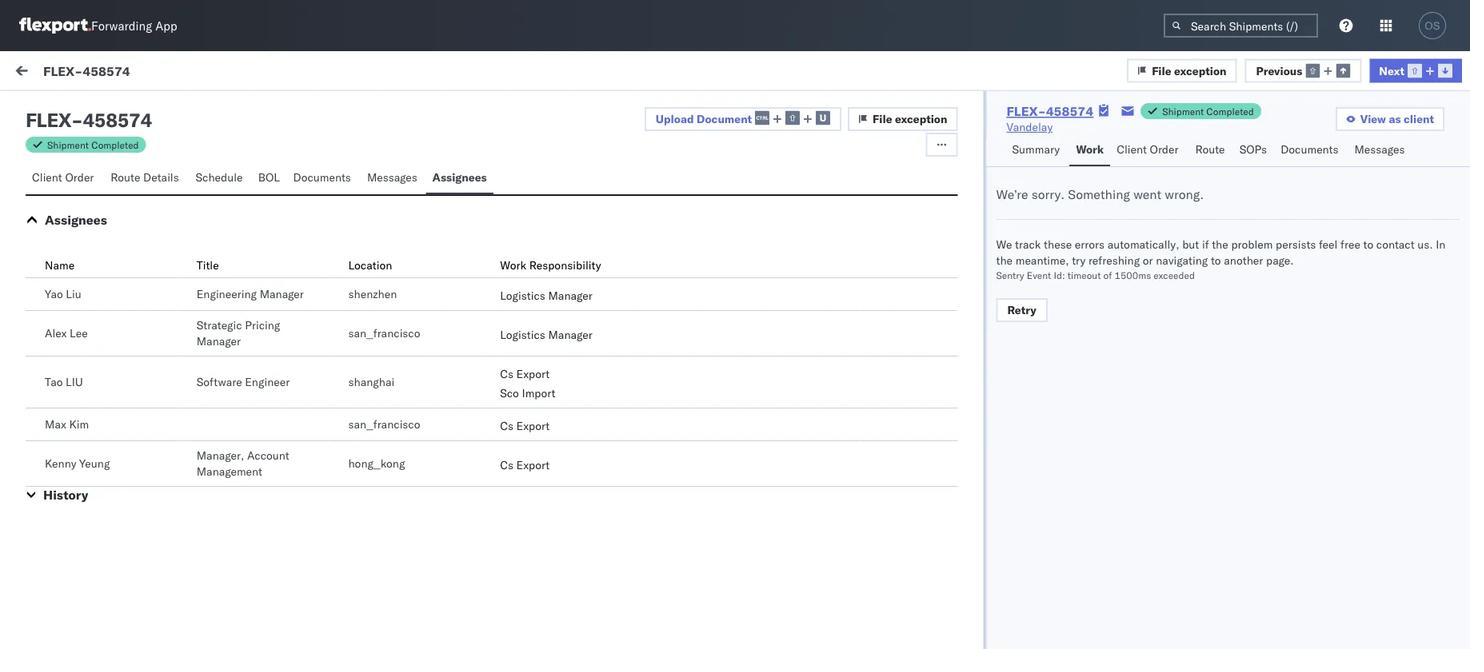 Task type: vqa. For each thing, say whether or not it's contained in the screenshot.
upload on the left of page
yes



Task type: describe. For each thing, give the bounding box(es) containing it.
these
[[1044, 238, 1072, 252]]

export inside cs export sco import
[[516, 367, 550, 381]]

1 pm from the top
[[605, 402, 622, 416]]

12:33
[[578, 330, 609, 344]]

1 dec 17, 2026, 6:47 pm pst from the top
[[501, 402, 644, 416]]

tao
[[45, 375, 63, 389]]

yeung
[[79, 457, 110, 471]]

order for the rightmost "client order" button
[[1150, 142, 1179, 156]]

view
[[1361, 112, 1386, 126]]

forwarding
[[91, 18, 152, 33]]

1 j from the top
[[55, 175, 58, 185]]

2 jason-test zhao from the top
[[78, 317, 162, 331]]

resize handle column header for category
[[1119, 134, 1138, 650]]

client for the left "client order" button
[[32, 170, 62, 184]]

1 zhao from the top
[[137, 173, 162, 187]]

(0) for external (0)
[[71, 102, 91, 116]]

vandelay link
[[1007, 119, 1053, 135]]

liu
[[66, 375, 83, 389]]

message
[[50, 139, 88, 151]]

feel
[[1319, 238, 1338, 252]]

1 horizontal spatial completed
[[1207, 105, 1254, 117]]

history
[[43, 487, 88, 503]]

we
[[996, 238, 1012, 252]]

1 vertical spatial file
[[873, 112, 892, 126]]

0 vertical spatial assignees
[[432, 170, 487, 184]]

if
[[1202, 238, 1209, 252]]

ttt for dec 20, 2026, 12:35 am pst
[[48, 273, 60, 287]]

1 horizontal spatial client order
[[1117, 142, 1179, 156]]

import work button
[[112, 51, 188, 94]]

1 logistics manager from the top
[[500, 289, 593, 303]]

4 z from the top
[[58, 463, 62, 473]]

yao liu
[[45, 287, 81, 301]]

route for route details
[[111, 170, 140, 184]]

2 j z from the top
[[55, 391, 62, 401]]

2 jason- from the top
[[78, 317, 113, 331]]

refreshing
[[1089, 254, 1140, 268]]

free
[[1341, 238, 1361, 252]]

alex
[[45, 326, 67, 340]]

account
[[247, 449, 289, 463]]

1 vertical spatial client order
[[32, 170, 94, 184]]

title
[[197, 258, 219, 272]]

external
[[26, 102, 68, 116]]

software engineer
[[197, 375, 290, 389]]

ttt for dec 20, 2026, 12:36 am pst
[[48, 201, 60, 215]]

max
[[45, 418, 66, 432]]

import inside button
[[119, 66, 152, 80]]

in
[[1436, 238, 1446, 252]]

messages for the left 'messages' button
[[367, 170, 417, 184]]

location
[[348, 258, 392, 272]]

4 2026, from the top
[[544, 402, 575, 416]]

4 jason-test zhao from the top
[[78, 461, 162, 475]]

shenzhen
[[348, 287, 397, 301]]

0 horizontal spatial documents button
[[287, 163, 361, 194]]

exceeded
[[1154, 269, 1195, 281]]

1 horizontal spatial client order button
[[1110, 135, 1189, 166]]

1 j z from the top
[[55, 175, 62, 185]]

sops button
[[1233, 135, 1274, 166]]

vandelay
[[1007, 120, 1053, 134]]

flex - 458574
[[26, 108, 152, 132]]

tao liu
[[45, 375, 83, 389]]

my
[[16, 62, 41, 84]]

import inside cs export sco import
[[522, 386, 556, 400]]

software
[[197, 375, 242, 389]]

Search Shipments (/) text field
[[1164, 14, 1318, 38]]

lee
[[70, 326, 88, 340]]

3 j from the top
[[55, 463, 58, 473]]

bol button
[[252, 163, 287, 194]]

4 dec from the top
[[501, 402, 521, 416]]

app
[[155, 18, 177, 33]]

1 test from the top
[[48, 345, 67, 359]]

upload document
[[656, 112, 752, 126]]

dec 20, 2026, 12:35 am pst
[[501, 258, 652, 272]]

12:36
[[578, 186, 609, 200]]

but
[[1182, 238, 1199, 252]]

flex- 458574 for dec 20, 2026, 12:35 am pst
[[1145, 258, 1221, 272]]

2 6:47 from the top
[[578, 474, 602, 488]]

resize handle column header for message
[[474, 134, 493, 650]]

cs export sco import
[[500, 367, 556, 400]]

2 cs export from the top
[[500, 458, 550, 472]]

1 horizontal spatial messages button
[[1348, 135, 1414, 166]]

view as client button
[[1336, 107, 1445, 131]]

2 zhao from the top
[[137, 317, 162, 331]]

another
[[1224, 254, 1263, 268]]

1 jason- from the top
[[78, 173, 113, 187]]

client
[[1404, 112, 1434, 126]]

view as client
[[1361, 112, 1434, 126]]

2 logistics manager from the top
[[500, 328, 593, 342]]

sops
[[1240, 142, 1267, 156]]

0 horizontal spatial exception
[[895, 112, 948, 126]]

0 horizontal spatial shipment completed
[[47, 139, 139, 151]]

history button
[[43, 487, 88, 503]]

navigating
[[1156, 254, 1208, 268]]

1 horizontal spatial shipment completed
[[1162, 105, 1254, 117]]

went
[[1134, 186, 1162, 202]]

problem
[[1231, 238, 1273, 252]]

retry
[[1008, 303, 1037, 317]]

next
[[1379, 63, 1405, 77]]

0 horizontal spatial file exception
[[873, 112, 948, 126]]

work for my
[[46, 62, 87, 84]]

am for 12:36
[[612, 186, 629, 200]]

1 san_francisco from the top
[[348, 326, 420, 340]]

max kim
[[45, 418, 89, 432]]

bol
[[258, 170, 280, 184]]

2 test from the top
[[113, 317, 134, 331]]

work button
[[1070, 135, 1110, 166]]

2 test from the top
[[48, 417, 67, 431]]

0 vertical spatial the
[[1212, 238, 1229, 252]]

20, for dec 20, 2026, 12:33 am pst
[[523, 330, 541, 344]]

20, for dec 20, 2026, 12:35 am pst
[[523, 258, 541, 272]]

3 z from the top
[[58, 391, 62, 401]]

msg
[[70, 345, 91, 359]]

of
[[1104, 269, 1112, 281]]

2 cs from the top
[[500, 419, 514, 433]]

errors
[[1075, 238, 1105, 252]]

1 horizontal spatial to
[[1364, 238, 1374, 252]]

work for work responsibility
[[500, 258, 526, 272]]

strategic
[[197, 318, 242, 332]]

flex- down automatically,
[[1145, 258, 1179, 272]]

upload document button
[[645, 107, 842, 131]]

messages for the rightmost 'messages' button
[[1355, 142, 1405, 156]]

dec 20, 2026, 12:36 am pst
[[501, 186, 652, 200]]

engineer
[[245, 375, 290, 389]]

4 jason- from the top
[[78, 461, 113, 475]]

client for the rightmost "client order" button
[[1117, 142, 1147, 156]]

work for related
[[1182, 139, 1203, 151]]

related
[[1146, 139, 1179, 151]]

hong_kong
[[348, 457, 405, 471]]

sco
[[500, 386, 519, 400]]

2 san_francisco from the top
[[348, 418, 420, 432]]

external (0)
[[26, 102, 91, 116]]

1 z from the top
[[58, 175, 62, 185]]

0 vertical spatial shipment
[[1162, 105, 1204, 117]]

sentry
[[996, 269, 1025, 281]]

manager down responsibility
[[548, 289, 593, 303]]

track
[[1015, 238, 1041, 252]]

2 resize handle column header from the left
[[797, 134, 816, 650]]

import work
[[119, 66, 181, 80]]

page.
[[1266, 254, 1294, 268]]

1 logistics from the top
[[500, 289, 545, 303]]

3 dec from the top
[[501, 330, 521, 344]]

name
[[45, 258, 75, 272]]

work responsibility
[[500, 258, 601, 272]]

2 17, from the top
[[523, 474, 541, 488]]

1 vertical spatial to
[[1211, 254, 1221, 268]]

management
[[197, 465, 262, 479]]

summary button
[[1006, 135, 1070, 166]]

cs inside cs export sco import
[[500, 367, 514, 381]]

os
[[1425, 20, 1440, 32]]

flexport. image
[[19, 18, 91, 34]]

3 jason- from the top
[[78, 389, 113, 403]]



Task type: locate. For each thing, give the bounding box(es) containing it.
1 horizontal spatial documents
[[1281, 142, 1339, 156]]

0 horizontal spatial to
[[1211, 254, 1221, 268]]

flex-458574
[[43, 63, 130, 79], [1007, 103, 1094, 119]]

0 vertical spatial documents
[[1281, 142, 1339, 156]]

pricing
[[245, 318, 280, 332]]

2 flex- 458574 from the top
[[1145, 258, 1221, 272]]

0 vertical spatial completed
[[1207, 105, 1254, 117]]

0 horizontal spatial the
[[996, 254, 1013, 268]]

2 am from the top
[[612, 258, 629, 272]]

3 resize handle column header from the left
[[1119, 134, 1138, 650]]

zhao right yeung
[[137, 461, 162, 475]]

12:35
[[578, 258, 609, 272]]

work for work button
[[1076, 142, 1104, 156]]

internal (0) button
[[101, 94, 179, 126]]

0 vertical spatial am
[[612, 186, 629, 200]]

z down message
[[58, 175, 62, 185]]

jason-test zhao up msg
[[78, 317, 162, 331]]

0 horizontal spatial messages
[[367, 170, 417, 184]]

flex- 458574 for dec 20, 2026, 12:36 am pst
[[1145, 186, 1221, 200]]

0 horizontal spatial work
[[155, 66, 181, 80]]

458574 up vandelay
[[1046, 103, 1094, 119]]

am right 12:36
[[612, 186, 629, 200]]

assignees
[[432, 170, 487, 184], [45, 212, 107, 228]]

details
[[143, 170, 179, 184]]

client order up went
[[1117, 142, 1179, 156]]

flex- 458574 down the route button
[[1145, 186, 1221, 200]]

responsibility
[[529, 258, 601, 272]]

us.
[[1418, 238, 1433, 252]]

zhao left software
[[137, 389, 162, 403]]

1 flex- 458574 from the top
[[1145, 186, 1221, 200]]

1 vertical spatial exception
[[895, 112, 948, 126]]

2026,
[[544, 186, 575, 200], [544, 258, 575, 272], [544, 330, 575, 344], [544, 402, 575, 416], [544, 474, 575, 488]]

jason- up "kim"
[[78, 389, 113, 403]]

order for the left "client order" button
[[65, 170, 94, 184]]

completed
[[1207, 105, 1254, 117], [91, 139, 139, 151]]

route button
[[1189, 135, 1233, 166]]

persists
[[1276, 238, 1316, 252]]

logistics
[[500, 289, 545, 303], [500, 328, 545, 342]]

previous button
[[1245, 59, 1362, 83]]

-
[[71, 108, 83, 132], [823, 186, 830, 200], [823, 402, 830, 416], [823, 474, 830, 488]]

0 vertical spatial shipment completed
[[1162, 105, 1254, 117]]

1 vertical spatial messages
[[367, 170, 417, 184]]

documents right the bol button
[[293, 170, 351, 184]]

1 vertical spatial j
[[55, 391, 58, 401]]

1 horizontal spatial the
[[1212, 238, 1229, 252]]

1 vertical spatial documents
[[293, 170, 351, 184]]

1 vertical spatial cs export
[[500, 458, 550, 472]]

1 am from the top
[[612, 186, 629, 200]]

1 vertical spatial flex-458574
[[1007, 103, 1094, 119]]

client order down message
[[32, 170, 94, 184]]

manager down strategic
[[197, 334, 241, 348]]

z up history button
[[58, 463, 62, 473]]

0 vertical spatial export
[[516, 367, 550, 381]]

test right yeung
[[113, 461, 134, 475]]

manager up pricing
[[260, 287, 304, 301]]

work up something
[[1076, 142, 1104, 156]]

0 vertical spatial dec 17, 2026, 6:47 pm pst
[[501, 402, 644, 416]]

0 vertical spatial work
[[155, 66, 181, 80]]

j z
[[55, 175, 62, 185], [55, 391, 62, 401], [55, 463, 62, 473]]

flex- right my
[[43, 63, 83, 79]]

3 zhao from the top
[[137, 389, 162, 403]]

work left responsibility
[[500, 258, 526, 272]]

1 vertical spatial pm
[[605, 474, 622, 488]]

manager, account management
[[197, 449, 289, 479]]

458574 down if
[[1179, 258, 1221, 272]]

2 (0) from the left
[[149, 102, 170, 116]]

client down message
[[32, 170, 62, 184]]

documents for the documents button to the left
[[293, 170, 351, 184]]

1 export from the top
[[516, 367, 550, 381]]

work up internal (0)
[[155, 66, 181, 80]]

1 6:47 from the top
[[578, 402, 602, 416]]

am right 12:35
[[612, 258, 629, 272]]

0 vertical spatial flex-458574
[[43, 63, 130, 79]]

logistics manager down work responsibility
[[500, 289, 593, 303]]

2 z from the top
[[58, 319, 62, 329]]

the up the 'sentry'
[[996, 254, 1013, 268]]

1 vertical spatial client
[[32, 170, 62, 184]]

meantime,
[[1016, 254, 1069, 268]]

2 export from the top
[[516, 419, 550, 433]]

1 horizontal spatial (0)
[[149, 102, 170, 116]]

zhao left schedule
[[137, 173, 162, 187]]

or
[[1143, 254, 1153, 268]]

2 horizontal spatial work
[[1076, 142, 1104, 156]]

something
[[1068, 186, 1130, 202]]

0 vertical spatial exception
[[1174, 63, 1227, 77]]

0 horizontal spatial (0)
[[71, 102, 91, 116]]

1 horizontal spatial file
[[1152, 63, 1172, 77]]

0 vertical spatial 6:47
[[578, 402, 602, 416]]

san_francisco down shenzhen
[[348, 326, 420, 340]]

logistics manager up cs export sco import
[[500, 328, 593, 342]]

3 cs from the top
[[500, 458, 514, 472]]

cs export
[[500, 419, 550, 433], [500, 458, 550, 472]]

test msg
[[48, 345, 91, 359]]

dec 20, 2026, 12:33 am pst
[[501, 330, 652, 344]]

2 ttt from the top
[[48, 273, 60, 287]]

3 test from the top
[[48, 489, 67, 503]]

3 test from the top
[[113, 389, 134, 403]]

test right liu
[[113, 389, 134, 403]]

category
[[824, 139, 863, 151]]

1 vertical spatial shipment completed
[[47, 139, 139, 151]]

documents button right bol
[[287, 163, 361, 194]]

2 vertical spatial j z
[[55, 463, 62, 473]]

0 horizontal spatial file
[[873, 112, 892, 126]]

completed up item/shipment
[[1207, 105, 1254, 117]]

3 2026, from the top
[[544, 330, 575, 344]]

z left lee
[[58, 319, 62, 329]]

0 horizontal spatial import
[[119, 66, 152, 80]]

2 20, from the top
[[523, 258, 541, 272]]

external (0) button
[[19, 94, 101, 126]]

forwarding app
[[91, 18, 177, 33]]

0 vertical spatial messages
[[1355, 142, 1405, 156]]

1 vertical spatial shipment
[[47, 139, 89, 151]]

pst
[[632, 186, 652, 200], [632, 258, 652, 272], [632, 330, 652, 344], [625, 402, 644, 416], [625, 474, 644, 488]]

schedule
[[196, 170, 243, 184]]

j down message
[[55, 175, 58, 185]]

test
[[48, 345, 67, 359], [48, 417, 67, 431], [48, 489, 67, 503]]

file exception button
[[1127, 59, 1237, 83], [1127, 59, 1237, 83], [848, 107, 958, 131], [848, 107, 958, 131]]

route inside route details button
[[111, 170, 140, 184]]

1 vertical spatial j z
[[55, 391, 62, 401]]

1 dec from the top
[[501, 186, 521, 200]]

my work
[[16, 62, 87, 84]]

am for 12:33
[[612, 330, 629, 344]]

test left "kim"
[[48, 417, 67, 431]]

file exception
[[1152, 63, 1227, 77], [873, 112, 948, 126]]

4 zhao from the top
[[137, 461, 162, 475]]

(0) right external
[[71, 102, 91, 116]]

1 2026, from the top
[[544, 186, 575, 200]]

upload
[[656, 112, 694, 126]]

1 17, from the top
[[523, 402, 541, 416]]

0 vertical spatial san_francisco
[[348, 326, 420, 340]]

test right lee
[[113, 317, 134, 331]]

to right free
[[1364, 238, 1374, 252]]

1 vertical spatial order
[[65, 170, 94, 184]]

1 horizontal spatial work
[[1182, 139, 1203, 151]]

2 dec 17, 2026, 6:47 pm pst from the top
[[501, 474, 644, 488]]

manager up cs export sco import
[[548, 328, 593, 342]]

1 ttt from the top
[[48, 201, 60, 215]]

0 vertical spatial cs export
[[500, 419, 550, 433]]

0 vertical spatial ttt
[[48, 201, 60, 215]]

logistics down work responsibility
[[500, 289, 545, 303]]

san_francisco up "hong_kong"
[[348, 418, 420, 432]]

0 vertical spatial j
[[55, 175, 58, 185]]

20,
[[523, 186, 541, 200], [523, 258, 541, 272], [523, 330, 541, 344]]

jason-test zhao up "kim"
[[78, 389, 162, 403]]

20, for dec 20, 2026, 12:36 am pst
[[523, 186, 541, 200]]

1 vertical spatial 17,
[[523, 474, 541, 488]]

1 vertical spatial completed
[[91, 139, 139, 151]]

3 jason-test zhao from the top
[[78, 389, 162, 403]]

0 horizontal spatial order
[[65, 170, 94, 184]]

5 2026, from the top
[[544, 474, 575, 488]]

flex- up vandelay
[[1007, 103, 1046, 119]]

am right 12:33
[[612, 330, 629, 344]]

automatically,
[[1108, 238, 1180, 252]]

1 vertical spatial 20,
[[523, 258, 541, 272]]

documents right sops button
[[1281, 142, 1339, 156]]

event
[[1027, 269, 1051, 281]]

jason-test zhao right kenny
[[78, 461, 162, 475]]

shipment down flex
[[47, 139, 89, 151]]

3 am from the top
[[612, 330, 629, 344]]

engineering manager
[[197, 287, 304, 301]]

1 horizontal spatial assignees button
[[426, 163, 493, 194]]

manager,
[[197, 449, 244, 463]]

5 dec from the top
[[501, 474, 521, 488]]

pm
[[605, 402, 622, 416], [605, 474, 622, 488]]

schedule button
[[189, 163, 252, 194]]

0 vertical spatial logistics
[[500, 289, 545, 303]]

jason- right kenny
[[78, 461, 113, 475]]

shipment completed down flex - 458574
[[47, 139, 139, 151]]

0 vertical spatial logistics manager
[[500, 289, 593, 303]]

test left details
[[113, 173, 134, 187]]

retry button
[[996, 298, 1048, 322]]

we're
[[996, 186, 1028, 202]]

6:47
[[578, 402, 602, 416], [578, 474, 602, 488]]

the right if
[[1212, 238, 1229, 252]]

1 cs export from the top
[[500, 419, 550, 433]]

3 export from the top
[[516, 458, 550, 472]]

1 20, from the top
[[523, 186, 541, 200]]

we're sorry. something went wrong.
[[996, 186, 1204, 202]]

3 20, from the top
[[523, 330, 541, 344]]

2 logistics from the top
[[500, 328, 545, 342]]

0 vertical spatial pm
[[605, 402, 622, 416]]

summary
[[1012, 142, 1060, 156]]

1 vertical spatial work
[[1182, 139, 1203, 151]]

shipment up related
[[1162, 105, 1204, 117]]

kim
[[69, 418, 89, 432]]

2 vertical spatial work
[[500, 258, 526, 272]]

next button
[[1370, 59, 1462, 83]]

order left the route button
[[1150, 142, 1179, 156]]

engineering
[[197, 287, 257, 301]]

4 test from the top
[[113, 461, 134, 475]]

strategic pricing manager
[[197, 318, 280, 348]]

ttt up name
[[48, 201, 60, 215]]

0 vertical spatial import
[[119, 66, 152, 80]]

j z down message
[[55, 175, 62, 185]]

1 vertical spatial dec 17, 2026, 6:47 pm pst
[[501, 474, 644, 488]]

458574 up internal
[[83, 63, 130, 79]]

j z up history button
[[55, 463, 62, 473]]

3 j z from the top
[[55, 463, 62, 473]]

completed down flex - 458574
[[91, 139, 139, 151]]

2 dec from the top
[[501, 258, 521, 272]]

j up history button
[[55, 463, 58, 473]]

1 cs from the top
[[500, 367, 514, 381]]

kenny
[[45, 457, 76, 471]]

0 horizontal spatial work
[[46, 62, 87, 84]]

1 horizontal spatial file exception
[[1152, 63, 1227, 77]]

test down alex
[[48, 345, 67, 359]]

work
[[155, 66, 181, 80], [1076, 142, 1104, 156], [500, 258, 526, 272]]

2 2026, from the top
[[544, 258, 575, 272]]

test down kenny
[[48, 489, 67, 503]]

0 horizontal spatial route
[[111, 170, 140, 184]]

j down tao
[[55, 391, 58, 401]]

forwarding app link
[[19, 18, 177, 34]]

flex- 458574 down but at the right top
[[1145, 258, 1221, 272]]

0 horizontal spatial client
[[32, 170, 62, 184]]

0 vertical spatial test
[[48, 345, 67, 359]]

import
[[119, 66, 152, 80], [522, 386, 556, 400]]

2 pm from the top
[[605, 474, 622, 488]]

0 vertical spatial file exception
[[1152, 63, 1227, 77]]

2 j from the top
[[55, 391, 58, 401]]

flex- down related
[[1145, 186, 1179, 200]]

internal (0)
[[107, 102, 170, 116]]

4 resize handle column header from the left
[[1442, 134, 1461, 650]]

work up external (0)
[[46, 62, 87, 84]]

1 (0) from the left
[[71, 102, 91, 116]]

20, up cs export sco import
[[523, 330, 541, 344]]

0 horizontal spatial assignees
[[45, 212, 107, 228]]

import up internal (0)
[[119, 66, 152, 80]]

1 horizontal spatial import
[[522, 386, 556, 400]]

liu
[[66, 287, 81, 301]]

am for 12:35
[[612, 258, 629, 272]]

1 resize handle column header from the left
[[474, 134, 493, 650]]

20, left 12:36
[[523, 186, 541, 200]]

0 vertical spatial assignees button
[[426, 163, 493, 194]]

previous
[[1256, 63, 1303, 77]]

0 vertical spatial file
[[1152, 63, 1172, 77]]

client order button up went
[[1110, 135, 1189, 166]]

1 horizontal spatial route
[[1195, 142, 1225, 156]]

jason- up msg
[[78, 317, 113, 331]]

1 vertical spatial export
[[516, 419, 550, 433]]

shipment completed up related work item/shipment
[[1162, 105, 1254, 117]]

work right related
[[1182, 139, 1203, 151]]

2 vertical spatial export
[[516, 458, 550, 472]]

client order button down message
[[26, 163, 104, 194]]

(0) right internal
[[149, 102, 170, 116]]

route inside the route button
[[1195, 142, 1225, 156]]

import right sco
[[522, 386, 556, 400]]

1 horizontal spatial exception
[[1174, 63, 1227, 77]]

route
[[1195, 142, 1225, 156], [111, 170, 140, 184]]

jason- down message
[[78, 173, 113, 187]]

458574 up message
[[83, 108, 152, 132]]

flex-458574 down forwarding app link
[[43, 63, 130, 79]]

0 horizontal spatial client order button
[[26, 163, 104, 194]]

sorry.
[[1032, 186, 1065, 202]]

related work item/shipment
[[1146, 139, 1271, 151]]

route for route
[[1195, 142, 1225, 156]]

j
[[55, 175, 58, 185], [55, 391, 58, 401], [55, 463, 58, 473]]

yao
[[45, 287, 63, 301]]

documents button right sops
[[1274, 135, 1348, 166]]

zhao left strategic
[[137, 317, 162, 331]]

0 horizontal spatial assignees button
[[45, 212, 107, 228]]

the
[[1212, 238, 1229, 252], [996, 254, 1013, 268]]

messages button
[[1348, 135, 1414, 166], [361, 163, 426, 194]]

item/shipment
[[1205, 139, 1271, 151]]

1 vertical spatial work
[[1076, 142, 1104, 156]]

1 vertical spatial assignees button
[[45, 212, 107, 228]]

0 vertical spatial 20,
[[523, 186, 541, 200]]

1 horizontal spatial order
[[1150, 142, 1179, 156]]

alex lee
[[45, 326, 88, 340]]

0 horizontal spatial messages button
[[361, 163, 426, 194]]

jason-
[[78, 173, 113, 187], [78, 317, 113, 331], [78, 389, 113, 403], [78, 461, 113, 475]]

z down tao liu
[[58, 391, 62, 401]]

1 vertical spatial 6:47
[[578, 474, 602, 488]]

flex-458574 up vandelay
[[1007, 103, 1094, 119]]

0 vertical spatial route
[[1195, 142, 1225, 156]]

san_francisco
[[348, 326, 420, 340], [348, 418, 420, 432]]

1 test from the top
[[113, 173, 134, 187]]

1 vertical spatial san_francisco
[[348, 418, 420, 432]]

flex-
[[43, 63, 83, 79], [1007, 103, 1046, 119], [1145, 186, 1179, 200], [1145, 258, 1179, 272]]

order down message
[[65, 170, 94, 184]]

documents for the rightmost the documents button
[[1281, 142, 1339, 156]]

logistics up cs export sco import
[[500, 328, 545, 342]]

1 vertical spatial the
[[996, 254, 1013, 268]]

0 horizontal spatial shipment
[[47, 139, 89, 151]]

20, left 12:35
[[523, 258, 541, 272]]

client right work button
[[1117, 142, 1147, 156]]

1 jason-test zhao from the top
[[78, 173, 162, 187]]

shipment completed
[[1162, 105, 1254, 117], [47, 139, 139, 151]]

route left sops
[[1195, 142, 1225, 156]]

kenny yeung
[[45, 457, 110, 471]]

1 horizontal spatial documents button
[[1274, 135, 1348, 166]]

1 horizontal spatial messages
[[1355, 142, 1405, 156]]

wrong.
[[1165, 186, 1204, 202]]

route left details
[[111, 170, 140, 184]]

1 horizontal spatial work
[[500, 258, 526, 272]]

0 vertical spatial work
[[46, 62, 87, 84]]

0 vertical spatial to
[[1364, 238, 1374, 252]]

dec
[[501, 186, 521, 200], [501, 258, 521, 272], [501, 330, 521, 344], [501, 402, 521, 416], [501, 474, 521, 488]]

1 vertical spatial route
[[111, 170, 140, 184]]

resize handle column header for related work item/shipment
[[1442, 134, 1461, 650]]

458574 down the route button
[[1179, 186, 1221, 200]]

2 vertical spatial 20,
[[523, 330, 541, 344]]

resize handle column header
[[474, 134, 493, 650], [797, 134, 816, 650], [1119, 134, 1138, 650], [1442, 134, 1461, 650]]

flex-458574 link
[[1007, 103, 1094, 119]]

ttt up yao at the left top of page
[[48, 273, 60, 287]]

(0) for internal (0)
[[149, 102, 170, 116]]

j z down tao
[[55, 391, 62, 401]]

0 horizontal spatial completed
[[91, 139, 139, 151]]

manager inside strategic pricing manager
[[197, 334, 241, 348]]

to left the another
[[1211, 254, 1221, 268]]

contact
[[1377, 238, 1415, 252]]

1 vertical spatial am
[[612, 258, 629, 272]]

jason-test zhao down message
[[78, 173, 162, 187]]



